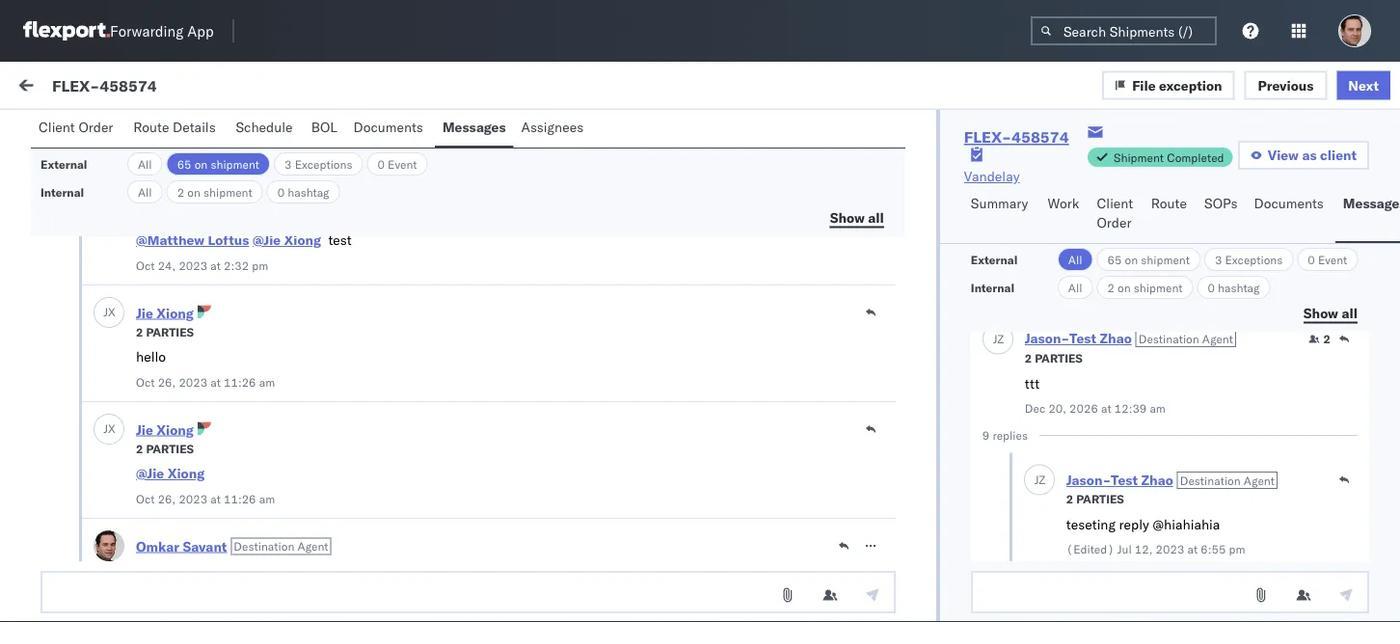 Task type: describe. For each thing, give the bounding box(es) containing it.
@jie xiong button for oct 26, 2023 at 11:26 am
[[136, 465, 205, 482]]

documents for documents button to the right
[[1254, 195, 1324, 212]]

work inside button
[[1048, 195, 1080, 212]]

1 horizontal spatial flex-458574
[[964, 127, 1069, 147]]

vandelay link
[[964, 167, 1020, 186]]

messages for bottom messages button
[[1343, 195, 1400, 212]]

0 horizontal spatial show all button
[[818, 203, 896, 232]]

@jie xiong test
[[260, 242, 363, 259]]

at inside the hello oct 26, 2023 at 11:26 am
[[210, 375, 221, 389]]

bol button
[[304, 110, 346, 148]]

1 jie xiong button from the top
[[136, 188, 194, 204]]

next button
[[1337, 71, 1391, 100]]

@jie xiong oct 26, 2023 at 11:26 am
[[136, 465, 275, 506]]

2 parties button for @matthew
[[136, 206, 194, 223]]

details
[[173, 119, 216, 135]]

internal for the rightmost show all button
[[971, 280, 1015, 295]]

teseting reply @hiahiahia (edited)  jul 12, 2023 at 6:55 pm
[[1066, 516, 1245, 557]]

2 parties button for ttt
[[1025, 350, 1083, 366]]

ttt dec 20, 2026 at 12:39 am
[[1025, 375, 1166, 416]]

0 horizontal spatial 65 on shipment
[[177, 157, 259, 171]]

message button
[[226, 62, 324, 114]]

12:54
[[224, 141, 256, 156]]

my
[[19, 74, 50, 101]]

26, inside @jie xiong oct 26, 2023 at 11:26 am
[[158, 491, 176, 506]]

bol
[[311, 119, 337, 135]]

jason-test zhao button for teseting
[[1066, 472, 1173, 489]]

import
[[143, 79, 184, 96]]

65 for the rightmost show all button
[[1108, 252, 1122, 267]]

message list
[[224, 122, 304, 139]]

route for route details
[[133, 119, 169, 135]]

work
[[55, 74, 105, 101]]

show all for the leftmost show all button
[[830, 209, 884, 226]]

2 vertical spatial message
[[136, 167, 183, 182]]

exceptions for the rightmost show all button
[[1225, 252, 1283, 267]]

previous
[[1258, 76, 1314, 93]]

work inside import work button
[[187, 79, 219, 96]]

work button
[[1040, 186, 1089, 243]]

event for the rightmost show all button
[[1318, 252, 1348, 267]]

0 vertical spatial messages button
[[435, 110, 514, 148]]

completed
[[1167, 150, 1224, 164]]

view as client button
[[1238, 141, 1369, 170]]

9
[[983, 429, 990, 443]]

24,
[[158, 258, 176, 272]]

parties for hello
[[146, 325, 194, 339]]

1 horizontal spatial 3
[[1215, 252, 1222, 267]]

1 horizontal spatial client
[[990, 167, 1022, 182]]

0 horizontal spatial all
[[868, 209, 884, 226]]

sops
[[1205, 195, 1238, 212]]

forwarding app
[[110, 22, 214, 40]]

hashtag for the leftmost show all button
[[288, 185, 329, 199]]

external (3)
[[31, 122, 114, 139]]

2 parties button for hello
[[136, 323, 194, 339]]

2 parties for ttt
[[1025, 352, 1083, 366]]

resize handle column header for actions
[[1366, 161, 1389, 451]]

view as client
[[1268, 147, 1357, 163]]

6:55
[[1201, 542, 1226, 557]]

route details button
[[126, 110, 228, 148]]

oct inside @matthew loftus @jie xiong test oct 24, 2023 at 2:32 pm
[[136, 258, 155, 272]]

shipment completed
[[1114, 150, 1224, 164]]

@matthew loftus
[[137, 242, 250, 259]]

1 horizontal spatial documents button
[[1247, 186, 1336, 243]]

0 horizontal spatial 3
[[285, 157, 292, 171]]

external down summary button
[[971, 252, 1018, 267]]

pm inside hi oct 23, 2023 at 12:54 pm
[[259, 141, 275, 156]]

2 parties button for @jie
[[136, 439, 194, 456]]

1 horizontal spatial 65 on shipment
[[1108, 252, 1190, 267]]

internal for the leftmost show all button
[[41, 185, 84, 199]]

zhao for @hiahiahia
[[1141, 472, 1173, 489]]

26, inside the hello oct 26, 2023 at 11:26 am
[[158, 375, 176, 389]]

flex-458574 link
[[964, 127, 1069, 147]]

internal inside button
[[129, 122, 177, 139]]

1 horizontal spatial all
[[1342, 304, 1358, 321]]

@matthew for @matthew loftus
[[137, 242, 206, 259]]

import work button
[[135, 62, 226, 114]]

client for the leftmost client order button
[[39, 119, 75, 135]]

mike.jpg
[[146, 607, 190, 622]]

list
[[282, 122, 304, 139]]

2 parties for teseting
[[1066, 492, 1124, 507]]

hello oct 26, 2023 at 11:26 am
[[136, 348, 275, 389]]

0 horizontal spatial 0 hashtag
[[277, 185, 329, 199]]

client order for bottommost client order button
[[1097, 195, 1133, 231]]

hashtag for the rightmost show all button
[[1218, 280, 1260, 295]]

@jie inside @matthew loftus @jie xiong test oct 24, 2023 at 2:32 pm
[[253, 231, 281, 248]]

3 resize handle column header from the left
[[958, 161, 981, 451]]

xiong inside @jie xiong oct 26, 2023 at 11:26 am
[[167, 465, 205, 482]]

2026
[[1070, 402, 1098, 416]]

hello for hello oct 26, 2023 at 11:26 am
[[136, 348, 166, 365]]

parties down omkar savant button
[[146, 558, 194, 572]]

2 inside button
[[1324, 332, 1331, 347]]

external down external (3) button
[[41, 157, 87, 171]]

11:26 inside @jie xiong oct 26, 2023 at 11:26 am
[[224, 491, 256, 506]]

@jie for @jie xiong test
[[260, 242, 288, 259]]

route button
[[1144, 186, 1197, 243]]

file
[[1132, 76, 1156, 93]]

j for ttt
[[993, 332, 997, 346]]

vandelay down summary
[[989, 224, 1045, 241]]

documents for the left documents button
[[354, 119, 423, 135]]

20,
[[1049, 402, 1067, 416]]

external inside button
[[31, 122, 85, 139]]

app
[[187, 22, 214, 40]]

internal (0) button
[[122, 114, 216, 151]]

@jie xiong
[[137, 416, 206, 433]]

1 vertical spatial client order button
[[1089, 186, 1144, 243]]

am for jason-test zhao
[[1150, 402, 1166, 416]]

1 horizontal spatial messages
[[1221, 79, 1285, 95]]

hi
[[136, 115, 147, 132]]

schedule button
[[228, 110, 304, 148]]

replies
[[993, 429, 1028, 443]]

1 horizontal spatial 3 exceptions
[[1215, 252, 1283, 267]]

summary button
[[963, 186, 1040, 243]]

jie xiong button for @jie
[[136, 421, 194, 438]]

shipment
[[1114, 150, 1164, 164]]

agent for @hiahiahia
[[1244, 473, 1275, 488]]

1 vertical spatial 0 hashtag
[[1208, 280, 1260, 295]]

route for route
[[1151, 195, 1187, 212]]

@jie xiong button for test
[[253, 231, 321, 248]]

2 parties for @matthew
[[136, 208, 194, 222]]

2023 inside the hello oct 26, 2023 at 11:26 am
[[179, 375, 207, 389]]

loftus for @matthew loftus @jie xiong test oct 24, 2023 at 2:32 pm
[[208, 231, 249, 248]]

file exception
[[1132, 76, 1222, 93]]

j for hello
[[104, 305, 108, 319]]

0 horizontal spatial documents button
[[346, 110, 435, 148]]

client for bottommost client order button
[[1097, 195, 1133, 212]]

forwarding
[[110, 22, 183, 40]]

oct inside the hello oct 26, 2023 at 11:26 am
[[136, 375, 155, 389]]

j for teseting
[[1034, 473, 1039, 487]]

route details
[[133, 119, 216, 135]]

summary
[[971, 195, 1028, 212]]

forwarding app link
[[23, 21, 214, 40]]

schedule
[[236, 119, 293, 135]]

(3)
[[89, 122, 114, 139]]

flexport. image
[[23, 21, 110, 40]]

assignees button
[[514, 110, 595, 148]]

sops button
[[1197, 186, 1247, 243]]

2023 inside teseting reply @hiahiahia (edited)  jul 12, 2023 at 6:55 pm
[[1156, 542, 1185, 557]]

@hiahiahia
[[1153, 516, 1220, 533]]

12,
[[1135, 542, 1153, 557]]

omkar savant destination agent
[[136, 538, 328, 555]]

(edited)
[[1066, 542, 1115, 557]]

message for message button
[[234, 79, 291, 96]]

omkar savant button
[[136, 538, 227, 555]]

2 flexport from the top
[[235, 384, 278, 398]]

jul
[[1118, 542, 1132, 557]]

0 vertical spatial as
[[1288, 79, 1303, 95]]

12:39
[[1115, 402, 1147, 416]]

at inside teseting reply @hiahiahia (edited)  jul 12, 2023 at 6:55 pm
[[1188, 542, 1198, 557]]

vandelay up ttt
[[989, 311, 1045, 328]]

vandelay down ttt
[[989, 398, 1045, 415]]

0 horizontal spatial client order button
[[31, 110, 126, 148]]

message list button
[[216, 114, 315, 151]]

vandelay up summary
[[964, 168, 1020, 185]]

@matthew loftus button
[[136, 231, 249, 248]]

exception
[[1159, 76, 1222, 93]]

j z for teseting
[[1034, 473, 1045, 487]]

flex- 458574 for jie xiong
[[734, 398, 825, 415]]

2 button
[[1309, 332, 1331, 347]]

savant
[[183, 538, 227, 555]]

flex- 458574 for flexport
[[734, 224, 825, 241]]

test for ttt
[[1070, 330, 1097, 347]]

2 on shipment for the rightmost show all button
[[1108, 280, 1183, 295]]

mark all external messages as read
[[1105, 79, 1339, 95]]



Task type: locate. For each thing, give the bounding box(es) containing it.
documents button
[[346, 110, 435, 148], [1247, 186, 1336, 243]]

jie xiong
[[136, 188, 194, 204], [170, 209, 224, 226], [170, 296, 224, 312], [136, 304, 194, 321], [170, 382, 224, 399], [136, 421, 194, 438]]

at inside @matthew loftus @jie xiong test oct 24, 2023 at 2:32 pm
[[210, 258, 221, 272]]

test
[[1070, 330, 1097, 347], [1111, 472, 1138, 489]]

2 flex- 458574 from the top
[[734, 398, 825, 415]]

2 parties button down '@jie xiong'
[[136, 439, 194, 456]]

1 vertical spatial jie xiong button
[[136, 304, 194, 321]]

1 vertical spatial @jie xiong button
[[136, 465, 205, 482]]

destination inside omkar savant destination agent
[[234, 539, 294, 553]]

order
[[78, 119, 113, 135], [1097, 214, 1132, 231]]

route inside button
[[133, 119, 169, 135]]

3 exceptions down bol button
[[285, 157, 352, 171]]

2023 inside @jie xiong oct 26, 2023 at 11:26 am
[[179, 491, 207, 506]]

zhao up the "reply"
[[1141, 472, 1173, 489]]

internal up '23,'
[[129, 122, 177, 139]]

0 vertical spatial flex-458574
[[52, 75, 157, 95]]

65 on shipment down '12:54'
[[177, 157, 259, 171]]

1 vertical spatial zhao
[[1141, 472, 1173, 489]]

jason-test zhao destination agent for 20,
[[1025, 330, 1233, 347]]

2 parties button
[[136, 206, 194, 223], [136, 323, 194, 339], [1025, 350, 1083, 366], [136, 439, 194, 456], [1066, 490, 1124, 507], [136, 556, 194, 573]]

messages button left assignees
[[435, 110, 514, 148]]

0 vertical spatial zhao
[[1100, 330, 1132, 347]]

2 parties button down omkar
[[136, 556, 194, 573]]

1 flexport from the top
[[235, 210, 278, 225]]

hashtag down sops button
[[1218, 280, 1260, 295]]

oct left 24,
[[136, 258, 155, 272]]

2 jie xiong button from the top
[[136, 304, 194, 321]]

0 horizontal spatial @jie xiong button
[[136, 465, 205, 482]]

@matthew loftus @jie xiong test oct 24, 2023 at 2:32 pm
[[136, 231, 352, 272]]

1 horizontal spatial agent
[[1202, 332, 1233, 346]]

internal (0)
[[129, 122, 205, 139]]

am for jie xiong
[[259, 375, 275, 389]]

1 vertical spatial all
[[1342, 304, 1358, 321]]

jie xiong button down '23,'
[[136, 188, 194, 204]]

parties
[[146, 208, 194, 222], [146, 325, 194, 339], [1035, 352, 1083, 366], [146, 441, 194, 456], [1076, 492, 1124, 507], [146, 558, 194, 572]]

oct inside @jie xiong oct 26, 2023 at 11:26 am
[[136, 491, 155, 506]]

1 vertical spatial test
[[1111, 472, 1138, 489]]

2023 inside @matthew loftus @jie xiong test oct 24, 2023 at 2:32 pm
[[179, 258, 207, 272]]

messages
[[1221, 79, 1285, 95], [443, 119, 506, 135], [1343, 195, 1400, 212]]

@jie xiong button
[[253, 231, 321, 248], [136, 465, 205, 482]]

agent inside omkar savant destination agent
[[297, 539, 328, 553]]

26, up omkar
[[158, 491, 176, 506]]

file exception button
[[1102, 71, 1235, 100], [1102, 71, 1235, 100]]

0 horizontal spatial show
[[830, 209, 865, 226]]

jason-
[[1025, 330, 1070, 347], [1066, 472, 1111, 489]]

2 on shipment for the leftmost show all button
[[177, 185, 252, 199]]

None checkbox
[[31, 165, 50, 184], [31, 223, 50, 243], [31, 397, 50, 416], [31, 165, 50, 184], [31, 223, 50, 243], [31, 397, 50, 416]]

0 event for the leftmost show all button
[[378, 157, 417, 171]]

order for the leftmost client order button
[[78, 119, 113, 135]]

65 for the leftmost show all button
[[177, 157, 191, 171]]

client up summary
[[990, 167, 1022, 182]]

2 parties for hello
[[136, 325, 194, 339]]

0 horizontal spatial j z
[[993, 332, 1004, 346]]

exceptions
[[295, 157, 352, 171], [1225, 252, 1283, 267]]

client down my work
[[39, 119, 75, 135]]

loftus right 24,
[[209, 242, 250, 259]]

1 vertical spatial jason-
[[1066, 472, 1111, 489]]

2 parties up ttt
[[1025, 352, 1083, 366]]

0 horizontal spatial messages button
[[435, 110, 514, 148]]

flex-458574
[[52, 75, 157, 95], [964, 127, 1069, 147]]

2 parties up teseting
[[1066, 492, 1124, 507]]

0 vertical spatial agent
[[1202, 332, 1233, 346]]

parties for teseting
[[1076, 492, 1124, 507]]

@jie xiong button right @matthew loftus at left
[[253, 231, 321, 248]]

destination for @hiahiahia
[[1180, 473, 1241, 488]]

mike.jpg link
[[146, 607, 207, 622]]

23,
[[158, 141, 176, 156]]

0 vertical spatial work
[[187, 79, 219, 96]]

resize handle column header for client
[[1213, 161, 1236, 451]]

2
[[177, 185, 184, 199], [136, 208, 143, 222], [1108, 280, 1115, 295], [136, 325, 143, 339], [1324, 332, 1331, 347], [1025, 352, 1032, 366], [136, 441, 143, 456], [1066, 492, 1074, 507], [136, 558, 143, 572]]

read
[[1306, 79, 1339, 95]]

jie xiong button down 24,
[[136, 304, 194, 321]]

@matthew up 24,
[[136, 231, 204, 248]]

hello
[[134, 329, 166, 346], [136, 348, 166, 365]]

2 oct from the top
[[136, 258, 155, 272]]

1 vertical spatial 65 on shipment
[[1108, 252, 1190, 267]]

1 vertical spatial 26,
[[158, 491, 176, 506]]

oct left '23,'
[[136, 141, 155, 156]]

test inside @matthew loftus @jie xiong test oct 24, 2023 at 2:32 pm
[[328, 231, 352, 248]]

1 horizontal spatial test
[[1111, 472, 1138, 489]]

1 horizontal spatial z
[[1039, 473, 1045, 487]]

1 vertical spatial documents button
[[1247, 186, 1336, 243]]

1 vertical spatial messages button
[[1336, 186, 1400, 243]]

0 vertical spatial messages
[[1221, 79, 1285, 95]]

1 vertical spatial as
[[1302, 147, 1317, 163]]

2 vertical spatial client
[[1097, 195, 1133, 212]]

1 vertical spatial message
[[224, 122, 278, 139]]

client order down work
[[39, 119, 113, 135]]

on
[[194, 157, 208, 171], [187, 185, 200, 199], [1125, 252, 1138, 267], [1118, 280, 1131, 295]]

teseting
[[1066, 516, 1116, 533]]

zhao for 20,
[[1100, 330, 1132, 347]]

1 vertical spatial jason-test zhao button
[[1066, 472, 1173, 489]]

None text field
[[41, 571, 896, 613]]

11:26
[[224, 375, 256, 389], [224, 491, 256, 506]]

message down '23,'
[[136, 167, 183, 182]]

1 horizontal spatial route
[[1151, 195, 1187, 212]]

client order button down work
[[31, 110, 126, 148]]

Search Shipments (/) text field
[[1031, 16, 1217, 45]]

2 parties for @jie
[[136, 441, 194, 456]]

oct up '@jie xiong'
[[136, 375, 155, 389]]

message up schedule
[[234, 79, 291, 96]]

actions
[[1245, 167, 1285, 182]]

as inside button
[[1302, 147, 1317, 163]]

2023 up '@jie xiong'
[[179, 375, 207, 389]]

2 parties button up ttt
[[1025, 350, 1083, 366]]

flex- 458574
[[734, 224, 825, 241], [734, 398, 825, 415]]

client order for the leftmost client order button
[[39, 119, 113, 135]]

messages left assignees
[[443, 119, 506, 135]]

1 11:26 from the top
[[224, 375, 256, 389]]

1 horizontal spatial hashtag
[[1218, 280, 1260, 295]]

documents down actions
[[1254, 195, 1324, 212]]

z for teseting
[[1039, 473, 1045, 487]]

3 down sops button
[[1215, 252, 1222, 267]]

view
[[1268, 147, 1299, 163]]

2 on shipment down "route" "button" in the top right of the page
[[1108, 280, 1183, 295]]

@matthew left 2:32
[[137, 242, 206, 259]]

test up the "reply"
[[1111, 472, 1138, 489]]

0
[[378, 157, 385, 171], [277, 185, 285, 199], [1308, 252, 1315, 267], [1208, 280, 1215, 295]]

0 vertical spatial j z
[[993, 332, 1004, 346]]

omkar
[[136, 538, 179, 555]]

2 parties up the @matthew loftus button at the top left of page
[[136, 208, 194, 222]]

at
[[210, 141, 221, 156], [210, 258, 221, 272], [210, 375, 221, 389], [1101, 402, 1112, 416], [210, 491, 221, 506], [1188, 542, 1198, 557]]

destination for 20,
[[1139, 332, 1199, 346]]

import work
[[143, 79, 219, 96]]

parties for @matthew
[[146, 208, 194, 222]]

exceptions for the leftmost show all button
[[295, 157, 352, 171]]

0 vertical spatial jason-test zhao destination agent
[[1025, 330, 1233, 347]]

458574
[[100, 75, 157, 95], [1012, 127, 1069, 147], [775, 224, 825, 241], [775, 398, 825, 415]]

0 vertical spatial route
[[133, 119, 169, 135]]

xiong inside @matthew loftus @jie xiong test oct 24, 2023 at 2:32 pm
[[284, 231, 321, 248]]

show all button
[[818, 203, 896, 232], [1292, 299, 1369, 328]]

1 vertical spatial flex-458574
[[964, 127, 1069, 147]]

65
[[177, 157, 191, 171], [1108, 252, 1122, 267]]

destination right the savant on the left
[[234, 539, 294, 553]]

2 horizontal spatial internal
[[971, 280, 1015, 295]]

2 26, from the top
[[158, 491, 176, 506]]

parties up ttt
[[1035, 352, 1083, 366]]

0 horizontal spatial 3 exceptions
[[285, 157, 352, 171]]

0 vertical spatial 26,
[[158, 375, 176, 389]]

pm right 2:32
[[252, 258, 268, 272]]

parties up the hello oct 26, 2023 at 11:26 am
[[146, 325, 194, 339]]

0 horizontal spatial agent
[[297, 539, 328, 553]]

2 parties down '@jie xiong'
[[136, 441, 194, 456]]

0 vertical spatial pm
[[259, 141, 275, 156]]

0 hashtag down sops button
[[1208, 280, 1260, 295]]

2 vertical spatial internal
[[971, 280, 1015, 295]]

9 replies
[[983, 429, 1028, 443]]

@matthew inside @matthew loftus @jie xiong test oct 24, 2023 at 2:32 pm
[[136, 231, 204, 248]]

0 vertical spatial show
[[830, 209, 865, 226]]

0 vertical spatial client
[[39, 119, 75, 135]]

@jie inside @jie xiong oct 26, 2023 at 11:26 am
[[136, 465, 164, 482]]

j x
[[142, 298, 152, 310], [104, 305, 115, 319], [142, 385, 152, 397], [104, 421, 115, 436]]

4 oct from the top
[[136, 491, 155, 506]]

2 parties button for teseting
[[1066, 490, 1124, 507]]

3 oct from the top
[[136, 375, 155, 389]]

am inside the hello oct 26, 2023 at 11:26 am
[[259, 375, 275, 389]]

parties for @jie
[[146, 441, 194, 456]]

jason-test zhao destination agent up ttt dec 20, 2026 at 12:39 am
[[1025, 330, 1233, 347]]

loftus for @matthew loftus
[[209, 242, 250, 259]]

2023 down the @matthew loftus button at the top left of page
[[179, 258, 207, 272]]

None checkbox
[[31, 310, 50, 329]]

all
[[1142, 79, 1160, 95], [138, 157, 152, 171], [138, 185, 152, 199], [1068, 252, 1083, 267], [1068, 280, 1083, 295]]

jason-test zhao destination agent for @hiahiahia
[[1066, 472, 1275, 489]]

1 horizontal spatial 0 event
[[1308, 252, 1348, 267]]

3
[[285, 157, 292, 171], [1215, 252, 1222, 267]]

0 horizontal spatial z
[[997, 332, 1004, 346]]

0 vertical spatial 3 exceptions
[[285, 157, 352, 171]]

my work
[[19, 74, 105, 101]]

am inside @jie xiong oct 26, 2023 at 11:26 am
[[259, 491, 275, 506]]

messages for top messages button
[[443, 119, 506, 135]]

jason- for teseting
[[1066, 472, 1111, 489]]

1 resize handle column header from the left
[[65, 161, 88, 451]]

assignees
[[521, 119, 584, 135]]

2 vertical spatial am
[[259, 491, 275, 506]]

0 hashtag up @jie xiong test
[[277, 185, 329, 199]]

1 vertical spatial work
[[1048, 195, 1080, 212]]

0 vertical spatial 65 on shipment
[[177, 157, 259, 171]]

0 vertical spatial flexport
[[235, 210, 278, 225]]

client order right "work" button
[[1097, 195, 1133, 231]]

at inside ttt dec 20, 2026 at 12:39 am
[[1101, 402, 1112, 416]]

1 vertical spatial z
[[1039, 473, 1045, 487]]

all
[[868, 209, 884, 226], [1342, 304, 1358, 321]]

messages button down the client
[[1336, 186, 1400, 243]]

hello up the hello oct 26, 2023 at 11:26 am
[[134, 329, 166, 346]]

1 vertical spatial 0 event
[[1308, 252, 1348, 267]]

zhao up ttt dec 20, 2026 at 12:39 am
[[1100, 330, 1132, 347]]

internal down summary button
[[971, 280, 1015, 295]]

jason-test zhao button up ttt dec 20, 2026 at 12:39 am
[[1025, 330, 1132, 347]]

1 26, from the top
[[158, 375, 176, 389]]

2:32
[[224, 258, 249, 272]]

client
[[1320, 147, 1357, 163]]

as left read
[[1288, 79, 1303, 95]]

external left the (3)
[[31, 122, 85, 139]]

parties down '@jie xiong'
[[146, 441, 194, 456]]

0 vertical spatial show all button
[[818, 203, 896, 232]]

agent for 20,
[[1202, 332, 1233, 346]]

pm inside teseting reply @hiahiahia (edited)  jul 12, 2023 at 6:55 pm
[[1229, 542, 1245, 557]]

order inside client order
[[1097, 214, 1132, 231]]

1 oct from the top
[[136, 141, 155, 156]]

order for bottommost client order button
[[1097, 214, 1132, 231]]

1 horizontal spatial 0 hashtag
[[1208, 280, 1260, 295]]

dec
[[1025, 402, 1046, 416]]

jason- up teseting
[[1066, 472, 1111, 489]]

message up '12:54'
[[224, 122, 278, 139]]

client order button
[[31, 110, 126, 148], [1089, 186, 1144, 243]]

1 horizontal spatial 2 on shipment
[[1108, 280, 1183, 295]]

0 vertical spatial @jie xiong button
[[253, 231, 321, 248]]

0 vertical spatial test
[[1070, 330, 1097, 347]]

resize handle column header
[[65, 161, 88, 451], [703, 161, 726, 451], [958, 161, 981, 451], [1213, 161, 1236, 451], [1366, 161, 1389, 451]]

2 horizontal spatial messages
[[1343, 195, 1400, 212]]

2 vertical spatial agent
[[297, 539, 328, 553]]

2023 right 12,
[[1156, 542, 1185, 557]]

0 event for the rightmost show all button
[[1308, 252, 1348, 267]]

oct inside hi oct 23, 2023 at 12:54 pm
[[136, 141, 155, 156]]

2 parties down omkar
[[136, 558, 194, 572]]

1 vertical spatial flexport
[[235, 384, 278, 398]]

0 horizontal spatial route
[[133, 119, 169, 135]]

@jie right @matthew loftus at left
[[253, 231, 281, 248]]

client
[[39, 119, 75, 135], [990, 167, 1022, 182], [1097, 195, 1133, 212]]

2 vertical spatial jie xiong button
[[136, 421, 194, 438]]

client right "work" button
[[1097, 195, 1133, 212]]

hello for hello
[[134, 329, 166, 346]]

1 vertical spatial destination
[[1180, 473, 1241, 488]]

at inside @jie xiong oct 26, 2023 at 11:26 am
[[210, 491, 221, 506]]

1 flex- 458574 from the top
[[734, 224, 825, 241]]

2 11:26 from the top
[[224, 491, 256, 506]]

65 on shipment
[[177, 157, 259, 171], [1108, 252, 1190, 267]]

2 parties up the hello oct 26, 2023 at 11:26 am
[[136, 325, 194, 339]]

reply
[[1119, 516, 1149, 533]]

4 resize handle column header from the left
[[1213, 161, 1236, 451]]

1 vertical spatial 11:26
[[224, 491, 256, 506]]

2023 inside hi oct 23, 2023 at 12:54 pm
[[179, 141, 207, 156]]

5 resize handle column header from the left
[[1366, 161, 1389, 451]]

jie xiong button
[[136, 188, 194, 204], [136, 304, 194, 321], [136, 421, 194, 438]]

documents right bol button
[[354, 119, 423, 135]]

documents button down actions
[[1247, 186, 1336, 243]]

0 vertical spatial exceptions
[[295, 157, 352, 171]]

3 down list in the top of the page
[[285, 157, 292, 171]]

exceptions down sops button
[[1225, 252, 1283, 267]]

2 parties button up teseting
[[1066, 490, 1124, 507]]

j z for ttt
[[993, 332, 1004, 346]]

documents button right bol
[[346, 110, 435, 148]]

(0)
[[180, 122, 205, 139]]

internal down external (3) button
[[41, 185, 84, 199]]

order right "work" button
[[1097, 214, 1132, 231]]

flex-458574 up vandelay link
[[964, 127, 1069, 147]]

2 horizontal spatial agent
[[1244, 473, 1275, 488]]

0 vertical spatial jie xiong button
[[136, 188, 194, 204]]

j for @jie
[[104, 421, 108, 436]]

0 horizontal spatial hashtag
[[288, 185, 329, 199]]

hashtag up @jie xiong test
[[288, 185, 329, 199]]

0 horizontal spatial order
[[78, 119, 113, 135]]

ttt
[[1025, 375, 1040, 392]]

jie xiong button up @jie xiong oct 26, 2023 at 11:26 am
[[136, 421, 194, 438]]

show all for the rightmost show all button
[[1304, 304, 1358, 321]]

hello inside the hello oct 26, 2023 at 11:26 am
[[136, 348, 166, 365]]

jason-test zhao destination agent up "@hiahiahia"
[[1066, 472, 1275, 489]]

0 vertical spatial flex- 458574
[[734, 224, 825, 241]]

1 vertical spatial hello
[[136, 348, 166, 365]]

2 on shipment down '12:54'
[[177, 185, 252, 199]]

jason-test zhao button up the "reply"
[[1066, 472, 1173, 489]]

0 vertical spatial 11:26
[[224, 375, 256, 389]]

0 horizontal spatial client
[[39, 119, 75, 135]]

loftus inside @matthew loftus @jie xiong test oct 24, 2023 at 2:32 pm
[[208, 231, 249, 248]]

parties for ttt
[[1035, 352, 1083, 366]]

jie xiong button for hello
[[136, 304, 194, 321]]

test for teseting
[[1111, 472, 1138, 489]]

at inside hi oct 23, 2023 at 12:54 pm
[[210, 141, 221, 156]]

parties up the @matthew loftus button at the top left of page
[[146, 208, 194, 222]]

jason- for ttt
[[1025, 330, 1070, 347]]

next
[[1349, 76, 1379, 93]]

pm right 6:55
[[1229, 542, 1245, 557]]

26, up '@jie xiong'
[[158, 375, 176, 389]]

None text field
[[971, 571, 1369, 613]]

message
[[234, 79, 291, 96], [224, 122, 278, 139], [136, 167, 183, 182]]

work
[[187, 79, 219, 96], [1048, 195, 1080, 212]]

am inside ttt dec 20, 2026 at 12:39 am
[[1150, 402, 1166, 416]]

1 vertical spatial am
[[1150, 402, 1166, 416]]

@matthew
[[136, 231, 204, 248], [137, 242, 206, 259]]

0 vertical spatial hello
[[134, 329, 166, 346]]

@jie for @jie xiong
[[137, 416, 165, 433]]

pm inside @matthew loftus @jie xiong test oct 24, 2023 at 2:32 pm
[[252, 258, 268, 272]]

0 vertical spatial destination
[[1139, 332, 1199, 346]]

@jie down '@jie xiong'
[[136, 465, 164, 482]]

1 horizontal spatial 65
[[1108, 252, 1122, 267]]

shipment
[[211, 157, 259, 171], [203, 185, 252, 199], [1141, 252, 1190, 267], [1134, 280, 1183, 295]]

loftus up 2:32
[[208, 231, 249, 248]]

11:26 inside the hello oct 26, 2023 at 11:26 am
[[224, 375, 256, 389]]

0 horizontal spatial documents
[[354, 119, 423, 135]]

vandelay
[[964, 168, 1020, 185], [989, 224, 1045, 241], [989, 311, 1045, 328], [989, 398, 1045, 415]]

messages down the client
[[1343, 195, 1400, 212]]

hello up '@jie xiong'
[[136, 348, 166, 365]]

1 horizontal spatial client order
[[1097, 195, 1133, 231]]

@jie for @jie xiong oct 26, 2023 at 11:26 am
[[136, 465, 164, 482]]

oct up omkar
[[136, 491, 155, 506]]

pm
[[259, 141, 275, 156], [252, 258, 268, 272], [1229, 542, 1245, 557]]

1 vertical spatial flex- 458574
[[734, 398, 825, 415]]

j
[[142, 298, 146, 310], [104, 305, 108, 319], [993, 332, 997, 346], [142, 385, 146, 397], [104, 421, 108, 436], [1034, 473, 1039, 487]]

messages left read
[[1221, 79, 1285, 95]]

route inside "button"
[[1151, 195, 1187, 212]]

previous button
[[1245, 71, 1327, 100]]

0 horizontal spatial show all
[[830, 209, 884, 226]]

exceptions down bol button
[[295, 157, 352, 171]]

2 vertical spatial destination
[[234, 539, 294, 553]]

2 resize handle column header from the left
[[703, 161, 726, 451]]

test up ttt dec 20, 2026 at 12:39 am
[[1070, 330, 1097, 347]]

@jie right 2:32
[[260, 242, 288, 259]]

1 vertical spatial 2 on shipment
[[1108, 280, 1183, 295]]

x
[[146, 298, 152, 310], [108, 305, 115, 319], [146, 385, 152, 397], [108, 421, 115, 436]]

1 horizontal spatial show all button
[[1292, 299, 1369, 328]]

internal
[[129, 122, 177, 139], [41, 185, 84, 199], [971, 280, 1015, 295]]

resize handle column header for message
[[703, 161, 726, 451]]

work right summary button
[[1048, 195, 1080, 212]]

0 horizontal spatial event
[[388, 157, 417, 171]]

1 horizontal spatial work
[[1048, 195, 1080, 212]]

order down work
[[78, 119, 113, 135]]

@jie
[[253, 231, 281, 248], [260, 242, 288, 259], [137, 416, 165, 433], [136, 465, 164, 482]]

hi oct 23, 2023 at 12:54 pm
[[136, 115, 275, 156]]

external (3) button
[[23, 114, 122, 151]]

event for the leftmost show all button
[[388, 157, 417, 171]]

@matthew for @matthew loftus @jie xiong test oct 24, 2023 at 2:32 pm
[[136, 231, 204, 248]]

0 horizontal spatial internal
[[41, 185, 84, 199]]

destination up "@hiahiahia"
[[1180, 473, 1241, 488]]

message for message list
[[224, 122, 278, 139]]

z for ttt
[[997, 332, 1004, 346]]

2 parties button up the hello oct 26, 2023 at 11:26 am
[[136, 323, 194, 339]]

0 vertical spatial jason-
[[1025, 330, 1070, 347]]

external right "file"
[[1163, 79, 1218, 95]]

3 jie xiong button from the top
[[136, 421, 194, 438]]

client order button down shipment
[[1089, 186, 1144, 243]]

jason-test zhao button for ttt
[[1025, 330, 1132, 347]]

1 vertical spatial show
[[1304, 304, 1339, 321]]

1 vertical spatial 65
[[1108, 252, 1122, 267]]

all button
[[127, 152, 163, 176], [127, 180, 163, 203], [1058, 248, 1093, 271], [1058, 276, 1093, 299]]

0 vertical spatial documents button
[[346, 110, 435, 148]]

2 parties button up the @matthew loftus button at the top left of page
[[136, 206, 194, 223]]

1 horizontal spatial zhao
[[1141, 472, 1173, 489]]

@jie down the hello oct 26, 2023 at 11:26 am
[[137, 416, 165, 433]]

am
[[259, 375, 275, 389], [1150, 402, 1166, 416], [259, 491, 275, 506]]

1 horizontal spatial event
[[1318, 252, 1348, 267]]

as right "view"
[[1302, 147, 1317, 163]]

mark
[[1105, 79, 1139, 95]]



Task type: vqa. For each thing, say whether or not it's contained in the screenshot.
the bottom "Show all" button's THE SHOW
yes



